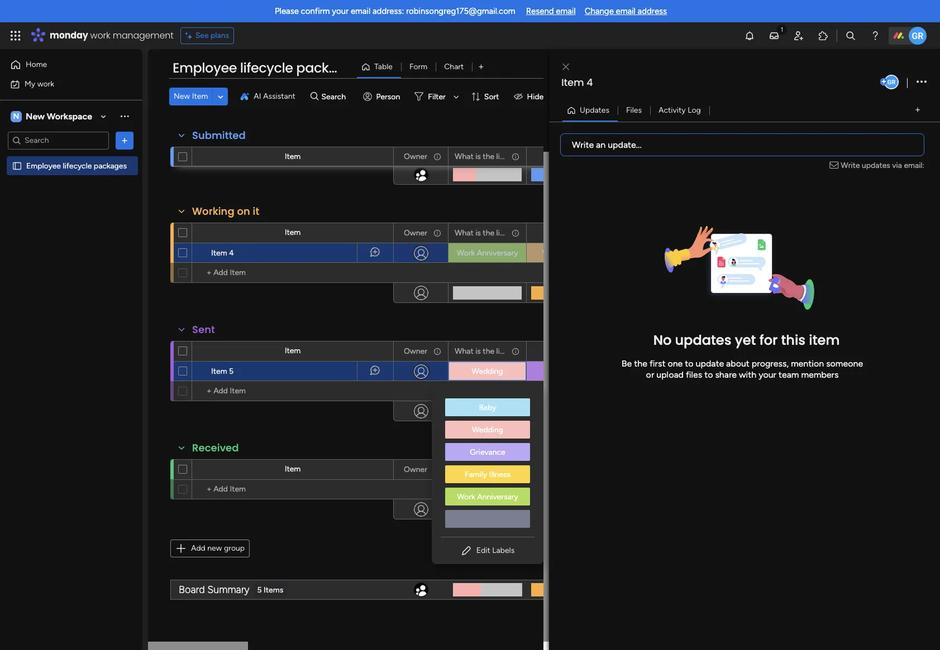 Task type: describe. For each thing, give the bounding box(es) containing it.
3 life from the top
[[496, 347, 507, 356]]

3 what is the life event? field from the top
[[452, 345, 533, 358]]

activity log button
[[650, 101, 709, 119]]

write an update...
[[572, 139, 642, 150]]

monday work management
[[50, 29, 174, 42]]

management
[[113, 29, 174, 42]]

new
[[207, 544, 222, 554]]

change email address link
[[585, 6, 667, 16]]

close image
[[562, 63, 569, 71]]

share
[[715, 370, 737, 380]]

family illness option
[[445, 466, 530, 484]]

4 life from the top
[[496, 465, 507, 475]]

confirm
[[301, 6, 330, 16]]

resend email link
[[526, 6, 576, 16]]

filter button
[[410, 88, 463, 106]]

1 horizontal spatial greg robinson image
[[909, 27, 927, 45]]

1 vertical spatial to
[[704, 370, 713, 380]]

0 vertical spatial your
[[332, 6, 349, 16]]

an
[[596, 139, 606, 150]]

1 vertical spatial options image
[[119, 135, 130, 146]]

table
[[374, 62, 393, 71]]

updates
[[580, 105, 609, 115]]

4 what from the top
[[455, 465, 473, 475]]

baby
[[479, 403, 496, 413]]

add view image for activity log
[[915, 106, 920, 115]]

it inside working on it field
[[253, 204, 259, 218]]

plans
[[211, 31, 229, 40]]

n
[[13, 111, 19, 121]]

one
[[668, 358, 683, 369]]

1 what from the top
[[455, 152, 473, 161]]

1 + add item text field from the top
[[198, 385, 323, 398]]

my work
[[25, 79, 54, 89]]

2 is from the top
[[475, 228, 481, 238]]

first
[[650, 358, 666, 369]]

1 what is the life event? from the top
[[455, 152, 533, 161]]

grievance option
[[445, 444, 530, 461]]

ai assistant button
[[236, 88, 300, 106]]

robinsongreg175@gmail.com
[[406, 6, 515, 16]]

updates button
[[562, 101, 618, 119]]

employee inside list box
[[26, 161, 61, 171]]

about
[[726, 358, 750, 369]]

activity log
[[659, 105, 701, 115]]

work anniversary option
[[445, 488, 530, 506]]

person
[[376, 92, 400, 101]]

inbox image
[[769, 30, 780, 41]]

address:
[[373, 6, 404, 16]]

0 horizontal spatial to
[[685, 358, 693, 369]]

files button
[[618, 101, 650, 119]]

workspace selection element
[[11, 110, 94, 123]]

board
[[179, 584, 205, 596]]

1 life from the top
[[496, 152, 507, 161]]

person button
[[358, 88, 407, 106]]

Search in workspace field
[[23, 134, 93, 147]]

work for my
[[37, 79, 54, 89]]

1 vertical spatial item 4
[[211, 249, 234, 258]]

apps image
[[818, 30, 829, 41]]

summary
[[207, 584, 249, 596]]

0 vertical spatial work anniversary
[[457, 249, 518, 258]]

be
[[622, 358, 632, 369]]

1 horizontal spatial 5
[[257, 586, 262, 595]]

your inside "be the first one to update about progress, mention someone or upload files to share with your team members"
[[759, 370, 776, 380]]

change
[[585, 6, 614, 16]]

lifecycle inside field
[[240, 59, 293, 77]]

write an update... button
[[560, 133, 924, 156]]

item 4 inside "field"
[[561, 75, 593, 89]]

my
[[25, 79, 35, 89]]

the inside "be the first one to update about progress, mention someone or upload files to share with your team members"
[[634, 358, 647, 369]]

see
[[195, 31, 209, 40]]

select product image
[[10, 30, 21, 41]]

1 horizontal spatial on
[[573, 249, 582, 258]]

table button
[[357, 58, 401, 76]]

0 vertical spatial 5
[[229, 367, 234, 376]]

2 what from the top
[[455, 228, 473, 238]]

working inside field
[[192, 204, 234, 218]]

angle down image
[[218, 92, 223, 101]]

1 owner field from the top
[[401, 151, 430, 163]]

add
[[191, 544, 205, 554]]

via
[[892, 161, 902, 170]]

help image
[[870, 30, 881, 41]]

Working on it field
[[189, 204, 262, 219]]

address
[[638, 6, 667, 16]]

2 event? from the top
[[509, 228, 533, 238]]

Sent field
[[189, 323, 218, 337]]

submitted
[[192, 128, 246, 142]]

ai logo image
[[240, 92, 249, 101]]

monday
[[50, 29, 88, 42]]

change email address
[[585, 6, 667, 16]]

see plans button
[[180, 27, 234, 44]]

1 horizontal spatial it
[[584, 249, 589, 258]]

work anniversary inside option
[[457, 493, 518, 502]]

item inside "field"
[[561, 75, 584, 89]]

add new group
[[191, 544, 245, 554]]

resend email
[[526, 6, 576, 16]]

new item
[[174, 92, 208, 101]]

4 event? from the top
[[509, 465, 533, 475]]

notifications image
[[744, 30, 755, 41]]

ai
[[254, 92, 261, 101]]

sent
[[192, 323, 215, 337]]

write updates via email:
[[841, 161, 924, 170]]

public board image
[[12, 161, 22, 171]]

2 life from the top
[[496, 228, 507, 238]]

write for write updates via email:
[[841, 161, 860, 170]]

new item button
[[169, 88, 212, 106]]

assistant
[[263, 92, 295, 101]]

1 email from the left
[[351, 6, 370, 16]]

1 horizontal spatial working on it
[[542, 249, 589, 258]]

activity
[[659, 105, 686, 115]]

updates for no
[[675, 331, 731, 350]]

no
[[653, 331, 672, 350]]

write for write an update...
[[572, 139, 594, 150]]

items
[[264, 586, 283, 595]]

dapulse addbtn image
[[880, 78, 888, 85]]

1 event? from the top
[[509, 152, 533, 161]]

hide
[[527, 92, 544, 101]]

3 what is the life event? from the top
[[455, 347, 533, 356]]

group
[[224, 544, 245, 554]]

for
[[759, 331, 778, 350]]



Task type: vqa. For each thing, say whether or not it's contained in the screenshot.
with
yes



Task type: locate. For each thing, give the bounding box(es) containing it.
lifecycle
[[240, 59, 293, 77], [63, 161, 92, 171]]

4 up + add item text field
[[229, 249, 234, 258]]

no updates yet for this item
[[653, 331, 840, 350]]

owner for 2nd owner field from the bottom
[[404, 347, 427, 356]]

0 horizontal spatial 5
[[229, 367, 234, 376]]

work
[[90, 29, 110, 42], [37, 79, 54, 89]]

1 what is the life event? field from the top
[[452, 151, 533, 163]]

1 horizontal spatial options image
[[917, 75, 927, 90]]

greg robinson image
[[909, 27, 927, 45], [884, 75, 899, 89]]

new for new item
[[174, 92, 190, 101]]

labels
[[492, 546, 515, 556]]

employee lifecycle packages up ai assistant "button"
[[173, 59, 361, 77]]

4
[[586, 75, 593, 89], [229, 249, 234, 258]]

0 vertical spatial anniversary
[[477, 249, 518, 258]]

3 email from the left
[[616, 6, 636, 16]]

email right resend
[[556, 6, 576, 16]]

new left angle down icon
[[174, 92, 190, 101]]

4 owner from the top
[[404, 465, 427, 475]]

1 vertical spatial write
[[841, 161, 860, 170]]

0 horizontal spatial 4
[[229, 249, 234, 258]]

board summary
[[179, 584, 249, 596]]

employee lifecycle packages down search in workspace field
[[26, 161, 127, 171]]

your down progress,
[[759, 370, 776, 380]]

0 horizontal spatial work
[[37, 79, 54, 89]]

baby option
[[445, 399, 530, 417]]

0 vertical spatial on
[[237, 204, 250, 218]]

email left "address:" at the top of page
[[351, 6, 370, 16]]

2 owner field from the top
[[401, 227, 430, 239]]

1 horizontal spatial working
[[542, 249, 571, 258]]

options image
[[917, 75, 927, 90], [119, 135, 130, 146]]

work
[[457, 249, 475, 258], [457, 493, 475, 502]]

0 horizontal spatial new
[[26, 111, 45, 121]]

team
[[779, 370, 799, 380]]

4 is from the top
[[475, 465, 481, 475]]

0 vertical spatial working on it
[[192, 204, 259, 218]]

owner for first owner field from the bottom of the page
[[404, 465, 427, 475]]

4 what is the life event? field from the top
[[452, 464, 533, 476]]

what
[[455, 152, 473, 161], [455, 228, 473, 238], [455, 347, 473, 356], [455, 465, 473, 475]]

1 horizontal spatial packages
[[296, 59, 361, 77]]

3 event? from the top
[[509, 347, 533, 356]]

1 vertical spatial work
[[37, 79, 54, 89]]

wedding up baby "option"
[[472, 367, 503, 376]]

event?
[[509, 152, 533, 161], [509, 228, 533, 238], [509, 347, 533, 356], [509, 465, 533, 475]]

email right the "change"
[[616, 6, 636, 16]]

0 horizontal spatial working
[[192, 204, 234, 218]]

wedding option
[[445, 421, 530, 439]]

0 vertical spatial add view image
[[479, 63, 483, 71]]

the
[[483, 152, 494, 161], [483, 228, 494, 238], [483, 347, 494, 356], [634, 358, 647, 369], [483, 465, 494, 475]]

2 what is the life event? field from the top
[[452, 227, 533, 239]]

see plans
[[195, 31, 229, 40]]

family
[[465, 470, 487, 480]]

0 vertical spatial options image
[[917, 75, 927, 90]]

yet
[[735, 331, 756, 350]]

0 horizontal spatial updates
[[675, 331, 731, 350]]

0 horizontal spatial option
[[0, 156, 142, 158]]

option down work anniversary option
[[445, 511, 530, 528]]

hide button
[[509, 88, 550, 106]]

item 4 down close image
[[561, 75, 593, 89]]

1 vertical spatial employee lifecycle packages
[[26, 161, 127, 171]]

1 vertical spatial working on it
[[542, 249, 589, 258]]

1 vertical spatial anniversary
[[477, 493, 518, 502]]

5 items
[[257, 586, 283, 595]]

0 vertical spatial wedding
[[472, 367, 503, 376]]

files
[[626, 105, 642, 115]]

1 vertical spatial + add item text field
[[198, 483, 323, 497]]

email for resend email
[[556, 6, 576, 16]]

log
[[688, 105, 701, 115]]

my work button
[[7, 75, 120, 93]]

1 vertical spatial lifecycle
[[63, 161, 92, 171]]

upload
[[656, 370, 684, 380]]

1 horizontal spatial employee
[[173, 59, 237, 77]]

column information image
[[433, 152, 442, 161], [433, 229, 442, 238], [511, 229, 520, 238], [511, 347, 520, 356]]

family illness
[[465, 470, 511, 480]]

form
[[409, 62, 427, 71]]

updates up update
[[675, 331, 731, 350]]

1 horizontal spatial work
[[90, 29, 110, 42]]

be the first one to update about progress, mention someone or upload files to share with your team members
[[622, 358, 863, 380]]

add view image for chart
[[479, 63, 483, 71]]

or
[[646, 370, 654, 380]]

options image down workspace options icon
[[119, 135, 130, 146]]

1 horizontal spatial add view image
[[915, 106, 920, 115]]

0 vertical spatial employee lifecycle packages
[[173, 59, 361, 77]]

0 vertical spatial working
[[192, 204, 234, 218]]

4 inside "field"
[[586, 75, 593, 89]]

write left "an"
[[572, 139, 594, 150]]

sort button
[[466, 88, 506, 106]]

1 horizontal spatial option
[[445, 511, 530, 528]]

0 horizontal spatial options image
[[119, 135, 130, 146]]

is
[[475, 152, 481, 161], [475, 228, 481, 238], [475, 347, 481, 356], [475, 465, 481, 475]]

resend
[[526, 6, 554, 16]]

2 owner from the top
[[404, 228, 427, 238]]

new for new workspace
[[26, 111, 45, 121]]

1 vertical spatial your
[[759, 370, 776, 380]]

item 5
[[211, 367, 234, 376]]

3 owner field from the top
[[401, 345, 430, 358]]

write inside button
[[572, 139, 594, 150]]

received
[[192, 441, 239, 455]]

1 horizontal spatial item 4
[[561, 75, 593, 89]]

Submitted field
[[189, 128, 248, 143]]

0 horizontal spatial on
[[237, 204, 250, 218]]

updates left via
[[862, 161, 890, 170]]

to down update
[[704, 370, 713, 380]]

1 vertical spatial updates
[[675, 331, 731, 350]]

on inside field
[[237, 204, 250, 218]]

work inside button
[[37, 79, 54, 89]]

4 owner field from the top
[[401, 464, 430, 476]]

home button
[[7, 56, 120, 74]]

1 wedding from the top
[[472, 367, 503, 376]]

item 4 down working on it field on the left of page
[[211, 249, 234, 258]]

0 horizontal spatial your
[[332, 6, 349, 16]]

item 4
[[561, 75, 593, 89], [211, 249, 234, 258]]

0 vertical spatial work
[[457, 249, 475, 258]]

workspace
[[47, 111, 92, 121]]

option down search in workspace field
[[0, 156, 142, 158]]

someone
[[826, 358, 863, 369]]

0 vertical spatial option
[[0, 156, 142, 158]]

1 horizontal spatial write
[[841, 161, 860, 170]]

add view image
[[479, 63, 483, 71], [915, 106, 920, 115]]

0 horizontal spatial packages
[[94, 161, 127, 171]]

form button
[[401, 58, 436, 76]]

new inside button
[[174, 92, 190, 101]]

to up files
[[685, 358, 693, 369]]

2 email from the left
[[556, 6, 576, 16]]

3 is from the top
[[475, 347, 481, 356]]

item
[[809, 331, 840, 350]]

1 vertical spatial add view image
[[915, 106, 920, 115]]

1 horizontal spatial updates
[[862, 161, 890, 170]]

update...
[[608, 139, 642, 150]]

employee right public board icon
[[26, 161, 61, 171]]

list box
[[432, 390, 543, 537]]

v2 search image
[[310, 90, 319, 103]]

update
[[696, 358, 724, 369]]

search everything image
[[845, 30, 856, 41]]

invite members image
[[793, 30, 804, 41]]

0 vertical spatial work
[[90, 29, 110, 42]]

work inside option
[[457, 493, 475, 502]]

2 wedding from the top
[[472, 426, 503, 435]]

members
[[801, 370, 839, 380]]

option
[[0, 156, 142, 158], [445, 511, 530, 528]]

1 horizontal spatial employee lifecycle packages
[[173, 59, 361, 77]]

add view image right chart button on the top of the page
[[479, 63, 483, 71]]

filter
[[428, 92, 446, 101]]

ai assistant
[[254, 92, 295, 101]]

packages up search field
[[296, 59, 361, 77]]

0 horizontal spatial add view image
[[479, 63, 483, 71]]

write left via
[[841, 161, 860, 170]]

wedding up grievance option
[[472, 426, 503, 435]]

arrow down image
[[450, 90, 463, 103]]

1 vertical spatial working
[[542, 249, 571, 258]]

chart
[[444, 62, 464, 71]]

0 vertical spatial item 4
[[561, 75, 593, 89]]

your right confirm
[[332, 6, 349, 16]]

3 owner from the top
[[404, 347, 427, 356]]

column information image
[[511, 152, 520, 161], [433, 347, 442, 356], [433, 466, 442, 475], [511, 466, 520, 475]]

1 is from the top
[[475, 152, 481, 161]]

add new group button
[[170, 540, 250, 558]]

+ Add Item text field
[[198, 385, 323, 398], [198, 483, 323, 497]]

2 horizontal spatial email
[[616, 6, 636, 16]]

1 vertical spatial it
[[584, 249, 589, 258]]

employee lifecycle packages list box
[[0, 154, 142, 326]]

2 + add item text field from the top
[[198, 483, 323, 497]]

1 vertical spatial 5
[[257, 586, 262, 595]]

0 vertical spatial it
[[253, 204, 259, 218]]

0 vertical spatial new
[[174, 92, 190, 101]]

1 vertical spatial option
[[445, 511, 530, 528]]

updates for write
[[862, 161, 890, 170]]

5
[[229, 367, 234, 376], [257, 586, 262, 595]]

edit labels
[[476, 546, 515, 556]]

1 image
[[777, 23, 787, 35]]

work right my
[[37, 79, 54, 89]]

updates
[[862, 161, 890, 170], [675, 331, 731, 350]]

files
[[686, 370, 702, 380]]

1 vertical spatial work anniversary
[[457, 493, 518, 502]]

Owner field
[[401, 151, 430, 163], [401, 227, 430, 239], [401, 345, 430, 358], [401, 464, 430, 476]]

with
[[739, 370, 756, 380]]

0 vertical spatial employee
[[173, 59, 237, 77]]

Search field
[[319, 89, 352, 104]]

0 horizontal spatial employee lifecycle packages
[[26, 161, 127, 171]]

1 vertical spatial greg robinson image
[[884, 75, 899, 89]]

options image right dapulse addbtn icon
[[917, 75, 927, 90]]

work right monday at the left of the page
[[90, 29, 110, 42]]

new inside 'workspace selection' element
[[26, 111, 45, 121]]

employee lifecycle packages inside field
[[173, 59, 361, 77]]

0 vertical spatial write
[[572, 139, 594, 150]]

4 up updates button
[[586, 75, 593, 89]]

1 horizontal spatial your
[[759, 370, 776, 380]]

email for change email address
[[616, 6, 636, 16]]

envelope o image
[[830, 159, 841, 171]]

sort
[[484, 92, 499, 101]]

0 vertical spatial greg robinson image
[[909, 27, 927, 45]]

employee
[[173, 59, 237, 77], [26, 161, 61, 171]]

0 horizontal spatial employee
[[26, 161, 61, 171]]

edit
[[476, 546, 490, 556]]

add view image up email:
[[915, 106, 920, 115]]

1 vertical spatial wedding
[[472, 426, 503, 435]]

4 what is the life event? from the top
[[455, 465, 533, 475]]

0 horizontal spatial item 4
[[211, 249, 234, 258]]

0 horizontal spatial it
[[253, 204, 259, 218]]

new workspace
[[26, 111, 92, 121]]

owner for 1st owner field from the top of the page
[[404, 152, 427, 161]]

employee up new item
[[173, 59, 237, 77]]

0 horizontal spatial lifecycle
[[63, 161, 92, 171]]

1 vertical spatial packages
[[94, 161, 127, 171]]

your
[[332, 6, 349, 16], [759, 370, 776, 380]]

working on it inside field
[[192, 204, 259, 218]]

owner for 2nd owner field from the top of the page
[[404, 228, 427, 238]]

lifecycle down search in workspace field
[[63, 161, 92, 171]]

email:
[[904, 161, 924, 170]]

0 vertical spatial to
[[685, 358, 693, 369]]

0 horizontal spatial greg robinson image
[[884, 75, 899, 89]]

packages inside field
[[296, 59, 361, 77]]

new right n
[[26, 111, 45, 121]]

Received field
[[189, 441, 242, 456]]

1 horizontal spatial 4
[[586, 75, 593, 89]]

anniversary inside option
[[477, 493, 518, 502]]

1 vertical spatial work
[[457, 493, 475, 502]]

packages inside list box
[[94, 161, 127, 171]]

please
[[275, 6, 299, 16]]

1 vertical spatial new
[[26, 111, 45, 121]]

write
[[572, 139, 594, 150], [841, 161, 860, 170]]

2 what is the life event? from the top
[[455, 228, 533, 238]]

grievance
[[470, 448, 505, 457]]

please confirm your email address: robinsongreg175@gmail.com
[[275, 6, 515, 16]]

0 horizontal spatial working on it
[[192, 204, 259, 218]]

wedding inside option
[[472, 426, 503, 435]]

employee lifecycle packages inside employee lifecycle packages list box
[[26, 161, 127, 171]]

0 horizontal spatial email
[[351, 6, 370, 16]]

1 vertical spatial 4
[[229, 249, 234, 258]]

lifecycle inside list box
[[63, 161, 92, 171]]

0 vertical spatial packages
[[296, 59, 361, 77]]

illness
[[489, 470, 511, 480]]

0 vertical spatial 4
[[586, 75, 593, 89]]

1 vertical spatial on
[[573, 249, 582, 258]]

What is the life event? field
[[452, 151, 533, 163], [452, 227, 533, 239], [452, 345, 533, 358], [452, 464, 533, 476]]

chart button
[[436, 58, 472, 76]]

Employee lifecycle packages field
[[170, 59, 361, 78]]

packages down workspace options icon
[[94, 161, 127, 171]]

home
[[26, 60, 47, 69]]

1 horizontal spatial lifecycle
[[240, 59, 293, 77]]

list box containing baby
[[432, 390, 543, 537]]

1 owner from the top
[[404, 152, 427, 161]]

0 vertical spatial updates
[[862, 161, 890, 170]]

0 horizontal spatial write
[[572, 139, 594, 150]]

new
[[174, 92, 190, 101], [26, 111, 45, 121]]

lifecycle up ai assistant "button"
[[240, 59, 293, 77]]

1 vertical spatial employee
[[26, 161, 61, 171]]

0 vertical spatial lifecycle
[[240, 59, 293, 77]]

+ Add Item text field
[[198, 266, 323, 280]]

3 what from the top
[[455, 347, 473, 356]]

this
[[781, 331, 806, 350]]

workspace options image
[[119, 111, 130, 122]]

workspace image
[[11, 110, 22, 123]]

1 horizontal spatial email
[[556, 6, 576, 16]]

1 horizontal spatial new
[[174, 92, 190, 101]]

item inside button
[[192, 92, 208, 101]]

employee inside field
[[173, 59, 237, 77]]

on
[[237, 204, 250, 218], [573, 249, 582, 258]]

0 vertical spatial + add item text field
[[198, 385, 323, 398]]

work for monday
[[90, 29, 110, 42]]

Item 4 field
[[559, 75, 878, 90]]

1 horizontal spatial to
[[704, 370, 713, 380]]

anniversary
[[477, 249, 518, 258], [477, 493, 518, 502]]



